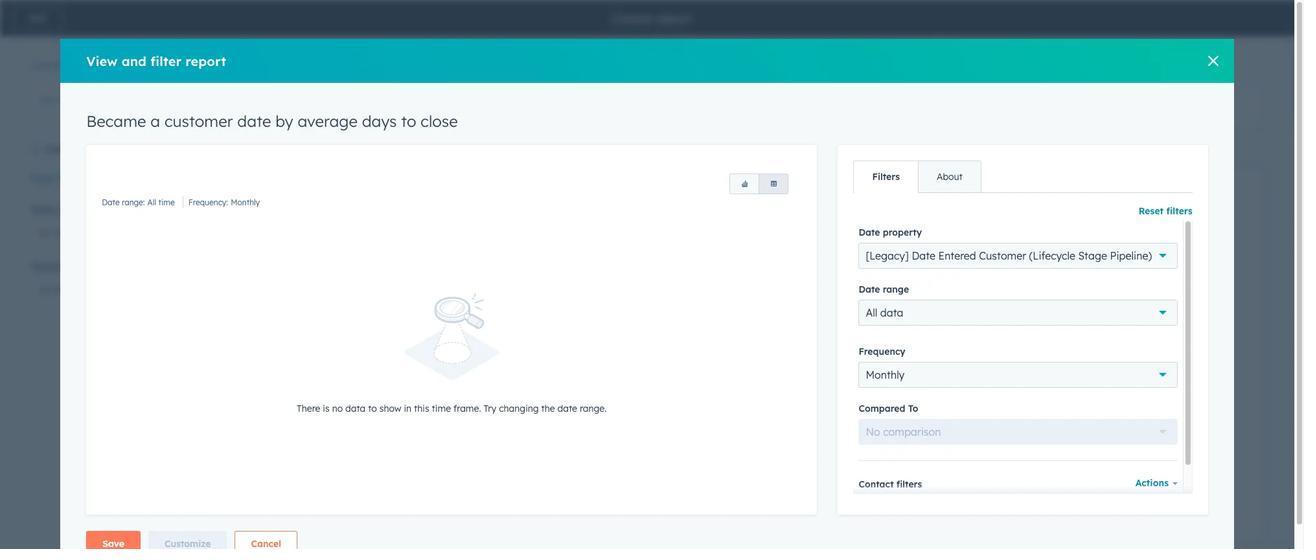 Task type: vqa. For each thing, say whether or not it's contained in the screenshot.
Contacts most recently created by source dialog
no



Task type: describe. For each thing, give the bounding box(es) containing it.
[legacy] date entered customer (lifecycle stage pipeline) button
[[859, 243, 1178, 269]]

actions
[[1136, 478, 1169, 490]]

reset filters
[[1139, 205, 1193, 217]]

filters link
[[854, 161, 918, 192]]

from for templates
[[322, 137, 353, 154]]

1 vertical spatial frequency: monthly
[[867, 298, 939, 308]]

clear
[[31, 173, 55, 185]]

date range
[[859, 284, 909, 296]]

(3) filters selected for data sources
[[38, 227, 125, 240]]

many
[[921, 237, 949, 250]]

pipeline)
[[1110, 250, 1152, 263]]

create reports from templates
[[224, 137, 422, 154]]

deals
[[952, 237, 978, 250]]

1 horizontal spatial this
[[966, 463, 983, 476]]

is inside became a customer date by average days to close dialog
[[323, 403, 330, 415]]

no comparison button
[[859, 420, 1178, 445]]

property
[[883, 227, 922, 239]]

contact
[[859, 479, 894, 491]]

scratch
[[357, 58, 405, 74]]

stage
[[1079, 250, 1107, 263]]

results
[[75, 60, 103, 71]]

date up [legacy]
[[859, 227, 880, 239]]

create reports from scratch
[[224, 58, 405, 74]]

2 horizontal spatial this
[[1095, 237, 1113, 250]]

1 vertical spatial is
[[862, 463, 869, 476]]

entered
[[939, 250, 976, 263]]

New custom report checkbox
[[224, 84, 1264, 127]]

with
[[949, 193, 977, 209]]

1 vertical spatial frame.
[[1011, 463, 1043, 476]]

this inside became a customer date by average days to close dialog
[[414, 403, 429, 415]]

report inside page section element
[[656, 10, 693, 26]]

from for scratch
[[322, 58, 353, 74]]

frame. inside became a customer date by average days to close dialog
[[454, 403, 481, 415]]

revenue up revenue
[[835, 237, 874, 250]]

all data button
[[859, 300, 1178, 326]]

(3) filters selected button for data sources
[[31, 220, 193, 246]]

date property
[[859, 227, 922, 239]]

filters right 'reset'
[[1167, 205, 1193, 217]]

closed revenue by month with deal total and closed revenue breakdown
[[781, 193, 1174, 226]]

date right the sources
[[102, 198, 120, 207]]

date inside popup button
[[912, 250, 936, 263]]

there is no data to show in this time frame. try changing the date range. inside became a customer date by average days to close dialog
[[297, 403, 607, 415]]

1 vertical spatial frequency:
[[867, 298, 907, 308]]

became inside dialog
[[86, 111, 146, 131]]

data
[[31, 204, 53, 216]]

(3) filters selected for visualization
[[38, 284, 125, 297]]

no for group within the became a customer date by average days to close dialog
[[332, 403, 343, 415]]

filters right the clear
[[58, 173, 84, 185]]

1 horizontal spatial all
[[827, 298, 835, 308]]

a inside dialog
[[151, 111, 160, 131]]

deal
[[981, 193, 1009, 209]]

1 vertical spatial there
[[832, 463, 859, 476]]

total
[[1013, 193, 1044, 209]]

did
[[981, 237, 996, 250]]

reset filters button
[[1139, 203, 1193, 219]]

filters
[[872, 171, 900, 183]]

close image
[[1208, 56, 1219, 66]]

customer inside option
[[319, 193, 379, 209]]

how
[[899, 237, 919, 250]]

much
[[806, 237, 833, 250]]

changing inside became a customer date by average days to close dialog
[[499, 403, 539, 415]]

frequency: inside became a customer date by average days to close dialog
[[188, 198, 228, 207]]

clear filters button
[[31, 171, 84, 187]]

about link
[[918, 161, 981, 192]]

close inside became a customer date by average days to close option
[[546, 193, 579, 209]]

1 horizontal spatial templates
[[357, 137, 422, 154]]

Became a customer date by average days to close checkbox
[[224, 167, 734, 544]]

each
[[1034, 237, 1058, 250]]

close inside option
[[1007, 237, 1032, 250]]

by inside option
[[417, 193, 433, 209]]

average inside dialog
[[298, 111, 358, 131]]

sources
[[56, 204, 90, 216]]

view and filter report
[[86, 53, 226, 69]]

(3) filters selected button for visualization
[[31, 277, 193, 303]]

1 vertical spatial the
[[1111, 463, 1127, 476]]

data sources
[[31, 204, 90, 216]]

exit link
[[13, 5, 62, 31]]

to
[[908, 403, 919, 415]]

monthly button
[[859, 363, 1178, 388]]

1 horizontal spatial range.
[[1155, 463, 1186, 476]]

range. inside became a customer date by average days to close dialog
[[580, 403, 607, 415]]

closed
[[1077, 193, 1118, 209]]

1 horizontal spatial range:
[[801, 298, 824, 308]]

became a customer date by average days to close inside option
[[251, 193, 579, 209]]

new custom report
[[257, 99, 350, 112]]

2 14 from the left
[[62, 60, 72, 71]]

filter
[[45, 144, 69, 156]]

(3) for data sources
[[38, 227, 51, 240]]

closed
[[781, 193, 824, 209]]

filter templates
[[45, 144, 117, 156]]

customer inside dialog
[[165, 111, 233, 131]]

compared
[[859, 403, 906, 415]]

no
[[866, 426, 880, 439]]

became a customer date by average days to close inside dialog
[[86, 111, 458, 131]]

none checkbox containing closed revenue by month with deal total and closed revenue breakdown
[[754, 167, 1264, 544]]

frequency
[[859, 346, 906, 358]]

i
[[999, 237, 1004, 250]]

close inside became a customer date by average days to close dialog
[[421, 111, 458, 131]]



Task type: locate. For each thing, give the bounding box(es) containing it.
tab list
[[854, 161, 982, 193]]

0 vertical spatial a
[[151, 111, 160, 131]]

create for create reports from templates
[[224, 137, 267, 154]]

1 vertical spatial monthly
[[910, 298, 939, 308]]

by inside dialog
[[275, 111, 293, 131]]

0 horizontal spatial is
[[323, 403, 330, 415]]

month inside closed revenue by month with deal total and closed revenue breakdown
[[904, 193, 945, 209]]

1 vertical spatial show
[[926, 463, 951, 476]]

1-14 of 14 results
[[31, 60, 103, 71]]

1 vertical spatial no
[[872, 463, 884, 476]]

0 horizontal spatial the
[[541, 403, 555, 415]]

in
[[404, 403, 412, 415], [954, 463, 963, 476]]

1 horizontal spatial frequency: monthly
[[867, 298, 939, 308]]

to inside became a customer date by average days to close option
[[529, 193, 542, 209]]

report inside checkbox
[[320, 99, 350, 112]]

0 horizontal spatial frequency:
[[188, 198, 228, 207]]

days
[[362, 111, 397, 131], [494, 193, 525, 209]]

0 horizontal spatial range.
[[580, 403, 607, 415]]

0 vertical spatial average
[[298, 111, 358, 131]]

0 horizontal spatial close
[[421, 111, 458, 131]]

became inside option
[[251, 193, 303, 209]]

2 (3) from the top
[[38, 284, 51, 297]]

1 horizontal spatial in
[[954, 463, 963, 476]]

0 horizontal spatial average
[[298, 111, 358, 131]]

all data
[[866, 307, 904, 320]]

by
[[275, 111, 293, 131], [417, 193, 433, 209], [884, 193, 900, 209]]

0 vertical spatial try
[[484, 403, 497, 415]]

(3) filters selected button down the sources
[[31, 220, 193, 246]]

how
[[781, 237, 803, 250]]

breakdown
[[781, 209, 853, 226]]

about
[[937, 171, 963, 183]]

1 vertical spatial there is no data to show in this time frame. try changing the date range.
[[832, 463, 1186, 476]]

1 horizontal spatial report
[[320, 99, 350, 112]]

the inside became a customer date by average days to close dialog
[[541, 403, 555, 415]]

0 horizontal spatial date range: all time
[[102, 198, 175, 207]]

changing
[[499, 403, 539, 415], [1063, 463, 1108, 476]]

became a customer date by average days to close dialog
[[60, 39, 1234, 550]]

reports for scratch
[[271, 58, 318, 74]]

0 vertical spatial range:
[[122, 198, 145, 207]]

1 horizontal spatial there
[[832, 463, 859, 476]]

0 vertical spatial close
[[421, 111, 458, 131]]

1 vertical spatial date range: all time
[[781, 298, 854, 308]]

this
[[1095, 237, 1113, 250], [414, 403, 429, 415], [966, 463, 983, 476]]

and inside closed revenue by month with deal total and closed revenue breakdown
[[1048, 193, 1073, 209]]

monthly inside option
[[910, 298, 939, 308]]

2 horizontal spatial by
[[884, 193, 900, 209]]

revenue down filters
[[828, 193, 880, 209]]

create
[[611, 10, 652, 26], [224, 58, 267, 74], [224, 137, 267, 154]]

there
[[297, 403, 320, 415], [832, 463, 859, 476]]

show inside became a customer date by average days to close dialog
[[380, 403, 401, 415]]

(3) filters selected down the sources
[[38, 227, 125, 240]]

0 vertical spatial reports
[[271, 58, 318, 74]]

1 horizontal spatial by
[[417, 193, 433, 209]]

customer
[[979, 250, 1027, 263]]

0 vertical spatial changing
[[499, 403, 539, 415]]

try inside became a customer date by average days to close dialog
[[484, 403, 497, 415]]

1 horizontal spatial days
[[494, 193, 525, 209]]

filters down the sources
[[54, 227, 81, 240]]

1 horizontal spatial there is no data to show in this time frame. try changing the date range.
[[832, 463, 1186, 476]]

the
[[541, 403, 555, 415], [1111, 463, 1127, 476]]

0 vertical spatial became a customer date by average days to close
[[86, 111, 458, 131]]

0 horizontal spatial range:
[[122, 198, 145, 207]]

page section element
[[0, 0, 1304, 36]]

0 horizontal spatial all
[[147, 198, 156, 207]]

customer
[[165, 111, 233, 131], [319, 193, 379, 209]]

filters right contact on the bottom of page
[[897, 479, 922, 491]]

a
[[151, 111, 160, 131], [307, 193, 315, 209]]

visualization
[[31, 261, 89, 273]]

0 horizontal spatial report
[[186, 53, 226, 69]]

2 (3) filters selected button from the top
[[31, 277, 193, 303]]

1 vertical spatial customer
[[319, 193, 379, 209]]

1 vertical spatial days
[[494, 193, 525, 209]]

1 vertical spatial (3) filters selected button
[[31, 277, 193, 303]]

no for option containing closed revenue by month with deal total and closed revenue breakdown
[[872, 463, 884, 476]]

2 vertical spatial monthly
[[866, 369, 905, 382]]

1 reports from the top
[[271, 58, 318, 74]]

1 vertical spatial data
[[345, 403, 366, 415]]

to
[[401, 111, 416, 131], [529, 193, 542, 209], [368, 403, 377, 415], [913, 463, 923, 476]]

1 vertical spatial month
[[1061, 237, 1093, 250]]

and left how
[[877, 237, 896, 250]]

range:
[[122, 198, 145, 207], [801, 298, 824, 308]]

1 (3) filters selected from the top
[[38, 227, 125, 240]]

group
[[730, 174, 789, 194]]

date
[[237, 111, 271, 131], [383, 193, 413, 209], [558, 403, 577, 415], [1130, 463, 1152, 476]]

[legacy]
[[866, 250, 909, 263]]

0 vertical spatial this
[[1095, 237, 1113, 250]]

days inside dialog
[[362, 111, 397, 131]]

0 vertical spatial became
[[86, 111, 146, 131]]

2 horizontal spatial and
[[1048, 193, 1073, 209]]

clear filters
[[31, 173, 84, 185]]

0 vertical spatial selected
[[84, 227, 125, 240]]

1 horizontal spatial the
[[1111, 463, 1127, 476]]

1 vertical spatial average
[[437, 193, 490, 209]]

try for option containing closed revenue by month with deal total and closed revenue breakdown
[[1045, 463, 1060, 476]]

1 horizontal spatial frame.
[[1011, 463, 1043, 476]]

range: right the sources
[[122, 198, 145, 207]]

0 vertical spatial there is no data to show in this time frame. try changing the date range.
[[297, 403, 607, 415]]

selected down visualization
[[84, 284, 125, 297]]

month right each
[[1061, 237, 1093, 250]]

1 from from the top
[[322, 58, 353, 74]]

create for create report
[[611, 10, 652, 26]]

tab list inside became a customer date by average days to close dialog
[[854, 161, 982, 193]]

1 selected from the top
[[84, 227, 125, 240]]

date down how at the top
[[781, 298, 799, 308]]

1 vertical spatial reports
[[271, 137, 318, 154]]

1 (3) from the top
[[38, 227, 51, 240]]

days inside option
[[494, 193, 525, 209]]

no comparison
[[866, 426, 941, 439]]

1 14 from the left
[[39, 60, 49, 71]]

average inside option
[[437, 193, 490, 209]]

0 vertical spatial data
[[881, 307, 904, 320]]

filters down visualization
[[54, 284, 81, 297]]

revenue
[[828, 267, 861, 277]]

1-
[[31, 60, 39, 71]]

(3) down visualization
[[38, 284, 51, 297]]

a inside option
[[307, 193, 315, 209]]

1 vertical spatial and
[[1048, 193, 1073, 209]]

None checkbox
[[754, 167, 1264, 544]]

date range: all time
[[102, 198, 175, 207], [781, 298, 854, 308]]

0 vertical spatial and
[[122, 53, 147, 69]]

a down create reports from templates
[[307, 193, 315, 209]]

from
[[322, 58, 353, 74], [322, 137, 353, 154]]

selected down the sources
[[84, 227, 125, 240]]

1 horizontal spatial close
[[546, 193, 579, 209]]

report inside became a customer date by average days to close dialog
[[186, 53, 226, 69]]

filter
[[150, 53, 182, 69]]

0 horizontal spatial frame.
[[454, 403, 481, 415]]

selected
[[84, 227, 125, 240], [84, 284, 125, 297]]

range
[[883, 284, 909, 296]]

0 horizontal spatial monthly
[[231, 198, 260, 207]]

reports down custom
[[271, 137, 318, 154]]

in inside became a customer date by average days to close dialog
[[404, 403, 412, 415]]

selected for visualization
[[84, 284, 125, 297]]

of
[[51, 60, 60, 71]]

reports for templates
[[271, 137, 318, 154]]

1 (3) filters selected button from the top
[[31, 220, 193, 246]]

0 horizontal spatial templates
[[72, 144, 117, 156]]

became a customer date by average days to close
[[86, 111, 458, 131], [251, 193, 579, 209]]

(3) down data
[[38, 227, 51, 240]]

2 selected from the top
[[84, 284, 125, 297]]

1 vertical spatial this
[[414, 403, 429, 415]]

month down about link
[[904, 193, 945, 209]]

1 horizontal spatial became
[[251, 193, 303, 209]]

14 right of on the left top of page
[[62, 60, 72, 71]]

1 horizontal spatial changing
[[1063, 463, 1108, 476]]

14 left of on the left top of page
[[39, 60, 49, 71]]

1 vertical spatial became
[[251, 193, 303, 209]]

compared to
[[859, 403, 919, 415]]

1 vertical spatial in
[[954, 463, 963, 476]]

2 vertical spatial this
[[966, 463, 983, 476]]

monthly inside popup button
[[866, 369, 905, 382]]

became
[[86, 111, 146, 131], [251, 193, 303, 209]]

range: inside became a customer date by average days to close dialog
[[122, 198, 145, 207]]

(3) filters selected down visualization
[[38, 284, 125, 297]]

0 horizontal spatial there is no data to show in this time frame. try changing the date range.
[[297, 403, 607, 415]]

year?
[[1116, 237, 1143, 250]]

0 horizontal spatial days
[[362, 111, 397, 131]]

0 vertical spatial (3) filters selected
[[38, 227, 125, 240]]

0 vertical spatial days
[[362, 111, 397, 131]]

frame.
[[454, 403, 481, 415], [1011, 463, 1043, 476]]

group inside became a customer date by average days to close dialog
[[730, 174, 789, 194]]

and inside became a customer date by average days to close dialog
[[122, 53, 147, 69]]

2 reports from the top
[[271, 137, 318, 154]]

time
[[158, 198, 175, 207], [837, 298, 854, 308], [432, 403, 451, 415], [986, 463, 1008, 476]]

2 from from the top
[[322, 137, 353, 154]]

try for group within the became a customer date by average days to close dialog
[[484, 403, 497, 415]]

0 horizontal spatial try
[[484, 403, 497, 415]]

date left range
[[859, 284, 880, 296]]

show
[[380, 403, 401, 415], [926, 463, 951, 476]]

there inside became a customer date by average days to close dialog
[[297, 403, 320, 415]]

contact filters
[[859, 479, 922, 491]]

14
[[39, 60, 49, 71], [62, 60, 72, 71]]

0 horizontal spatial changing
[[499, 403, 539, 415]]

(3) for visualization
[[38, 284, 51, 297]]

1 vertical spatial range:
[[801, 298, 824, 308]]

1 horizontal spatial average
[[437, 193, 490, 209]]

custom
[[281, 99, 317, 112]]

0 horizontal spatial there
[[297, 403, 320, 415]]

1 vertical spatial became a customer date by average days to close
[[251, 193, 579, 209]]

and right total
[[1048, 193, 1073, 209]]

0 vertical spatial in
[[404, 403, 412, 415]]

how much revenue and how many deals did i close each month this year?
[[781, 237, 1143, 250]]

by inside closed revenue by month with deal total and closed revenue breakdown
[[884, 193, 900, 209]]

create inside page section element
[[611, 10, 652, 26]]

0 vertical spatial there
[[297, 403, 320, 415]]

2 (3) filters selected from the top
[[38, 284, 125, 297]]

date down the property
[[912, 250, 936, 263]]

revenue
[[828, 193, 880, 209], [1122, 193, 1174, 209], [835, 237, 874, 250]]

0 vertical spatial range.
[[580, 403, 607, 415]]

0 vertical spatial month
[[904, 193, 945, 209]]

selected for data sources
[[84, 227, 125, 240]]

from down the new custom report
[[322, 137, 353, 154]]

(3) filters selected button
[[31, 220, 193, 246], [31, 277, 193, 303]]

1 horizontal spatial date range: all time
[[781, 298, 854, 308]]

all
[[147, 198, 156, 207], [827, 298, 835, 308], [866, 307, 878, 320]]

frequency: monthly inside became a customer date by average days to close dialog
[[188, 198, 260, 207]]

data inside popup button
[[881, 307, 904, 320]]

report
[[656, 10, 693, 26], [186, 53, 226, 69], [320, 99, 350, 112]]

no inside became a customer date by average days to close dialog
[[332, 403, 343, 415]]

templates
[[357, 137, 422, 154], [72, 144, 117, 156]]

1 horizontal spatial no
[[872, 463, 884, 476]]

try inside option
[[1045, 463, 1060, 476]]

0 vertical spatial (3) filters selected button
[[31, 220, 193, 246]]

0 horizontal spatial this
[[414, 403, 429, 415]]

revenue up year?
[[1122, 193, 1174, 209]]

no inside option
[[872, 463, 884, 476]]

new
[[257, 99, 278, 112]]

0 horizontal spatial month
[[904, 193, 945, 209]]

0 vertical spatial no
[[332, 403, 343, 415]]

a down view and filter report
[[151, 111, 160, 131]]

0 horizontal spatial and
[[122, 53, 147, 69]]

view
[[86, 53, 118, 69]]

[legacy] date entered customer (lifecycle stage pipeline)
[[866, 250, 1152, 263]]

exit
[[29, 12, 46, 24]]

2 vertical spatial data
[[887, 463, 910, 476]]

range: down much
[[801, 298, 824, 308]]

(3)
[[38, 227, 51, 240], [38, 284, 51, 297]]

(3) filters selected button down visualization
[[31, 277, 193, 303]]

0 vertical spatial from
[[322, 58, 353, 74]]

0 horizontal spatial by
[[275, 111, 293, 131]]

from left scratch
[[322, 58, 353, 74]]

0 horizontal spatial show
[[380, 403, 401, 415]]

0 vertical spatial date range: all time
[[102, 198, 175, 207]]

all inside popup button
[[866, 307, 878, 320]]

actions button
[[1136, 475, 1178, 493]]

create report
[[611, 10, 693, 26]]

1 horizontal spatial and
[[877, 237, 896, 250]]

tab list containing filters
[[854, 161, 982, 193]]

(lifecycle
[[1029, 250, 1076, 263]]

monthly for option containing closed revenue by month with deal total and closed revenue breakdown
[[910, 298, 939, 308]]

date range: all time inside became a customer date by average days to close dialog
[[102, 198, 175, 207]]

comparison
[[883, 426, 941, 439]]

0 vertical spatial report
[[656, 10, 693, 26]]

reports
[[271, 58, 318, 74], [271, 137, 318, 154]]

create for create reports from scratch
[[224, 58, 267, 74]]

2 vertical spatial close
[[1007, 237, 1032, 250]]

2 vertical spatial and
[[877, 237, 896, 250]]

1 horizontal spatial show
[[926, 463, 951, 476]]

and
[[122, 53, 147, 69], [1048, 193, 1073, 209], [877, 237, 896, 250]]

average
[[298, 111, 358, 131], [437, 193, 490, 209]]

frequency:
[[188, 198, 228, 207], [867, 298, 907, 308]]

reset
[[1139, 205, 1164, 217]]

month
[[904, 193, 945, 209], [1061, 237, 1093, 250]]

Search search field
[[31, 86, 193, 112]]

filters
[[58, 173, 84, 185], [1167, 205, 1193, 217], [54, 227, 81, 240], [54, 284, 81, 297], [897, 479, 922, 491]]

1 horizontal spatial try
[[1045, 463, 1060, 476]]

1 vertical spatial changing
[[1063, 463, 1108, 476]]

None button
[[730, 174, 760, 194], [759, 174, 789, 194], [730, 174, 760, 194], [759, 174, 789, 194]]

monthly for group within the became a customer date by average days to close dialog
[[231, 198, 260, 207]]

date
[[102, 198, 120, 207], [859, 227, 880, 239], [912, 250, 936, 263], [859, 284, 880, 296], [781, 298, 799, 308]]

and left filter
[[122, 53, 147, 69]]

no
[[332, 403, 343, 415], [872, 463, 884, 476]]

1 horizontal spatial monthly
[[866, 369, 905, 382]]

2 horizontal spatial report
[[656, 10, 693, 26]]

0 vertical spatial frame.
[[454, 403, 481, 415]]

reports up custom
[[271, 58, 318, 74]]



